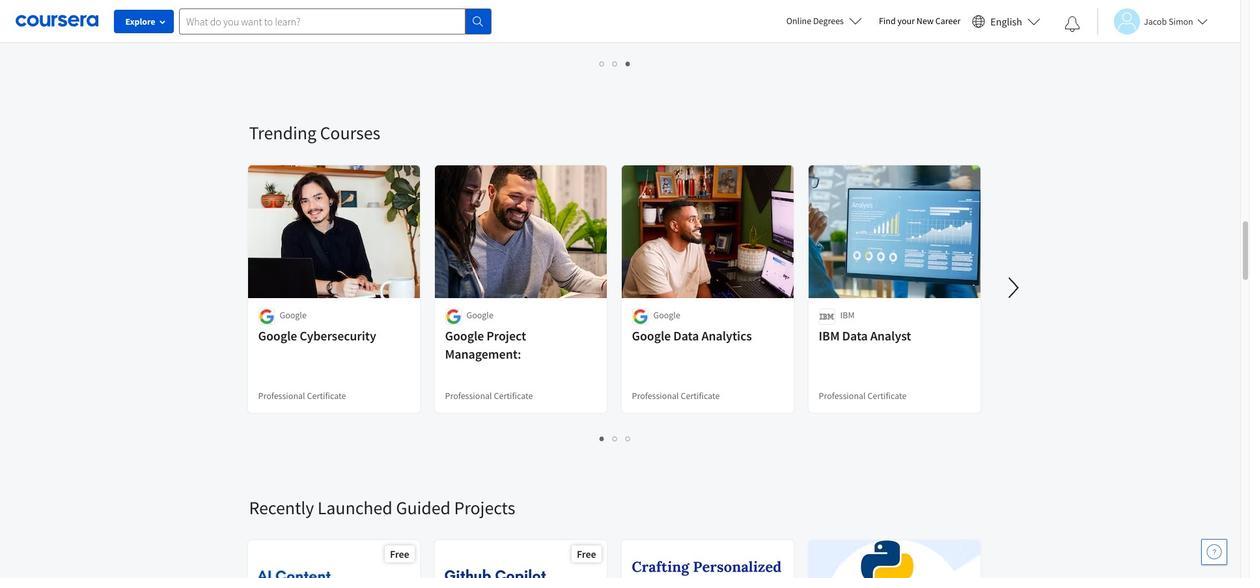 Task type: vqa. For each thing, say whether or not it's contained in the screenshot.
RECENTLY LAUNCHED GUIDED PROJECTS CAROUSEL Element
yes



Task type: describe. For each thing, give the bounding box(es) containing it.
1 button for 1st 2 button from the bottom
[[596, 431, 609, 446]]

data for google
[[674, 328, 699, 344]]

1 free link from the left
[[247, 539, 421, 578]]

show notifications image
[[1065, 16, 1081, 32]]

find
[[879, 15, 896, 27]]

jacob simon button
[[1097, 8, 1208, 34]]

new
[[917, 15, 934, 27]]

launched
[[318, 496, 393, 520]]

your
[[898, 15, 915, 27]]

english button
[[967, 0, 1046, 42]]

ibm for ibm
[[841, 309, 855, 321]]

cybersecurity
[[300, 328, 376, 344]]

jacob simon
[[1144, 15, 1194, 27]]

google up google cybersecurity
[[280, 309, 307, 321]]

list inside trending courses carousel element
[[249, 431, 982, 446]]

2 free link from the left
[[433, 539, 608, 578]]

2 inside trending courses carousel element
[[613, 432, 618, 445]]

1 button for second 2 button from the bottom
[[596, 56, 609, 71]]

3 button for 1st 2 button from the bottom
[[622, 431, 635, 446]]

degrees
[[813, 15, 844, 27]]

ibm for ibm data analyst
[[819, 328, 840, 344]]

gen ai for software development: code generation for python guided project by coursera project network, image
[[809, 541, 981, 578]]

jacob
[[1144, 15, 1167, 27]]

recently
[[249, 496, 314, 520]]

ibm data analyst
[[819, 328, 911, 344]]

3 button for second 2 button from the bottom
[[622, 56, 635, 71]]

trending courses
[[249, 121, 380, 145]]

3 inside trending courses carousel element
[[626, 432, 631, 445]]

management:
[[445, 346, 521, 362]]

explore
[[125, 16, 155, 27]]

recently launched guided projects carousel element
[[243, 457, 1251, 578]]

free for 2nd 'free' link from the right
[[390, 548, 409, 561]]

explore button
[[114, 10, 174, 33]]



Task type: locate. For each thing, give the bounding box(es) containing it.
help center image
[[1207, 545, 1223, 560]]

online degrees button
[[776, 7, 873, 35]]

google up management:
[[445, 328, 484, 344]]

1 vertical spatial 1
[[600, 432, 605, 445]]

ibm
[[841, 309, 855, 321], [819, 328, 840, 344]]

career
[[936, 15, 961, 27]]

1 vertical spatial 3
[[626, 432, 631, 445]]

google image
[[632, 309, 648, 325]]

professional certificate
[[258, 15, 346, 27], [445, 15, 533, 27], [819, 15, 907, 27], [258, 390, 346, 402], [445, 390, 533, 402], [632, 390, 720, 402], [819, 390, 907, 402]]

recently launched guided projects
[[249, 496, 515, 520]]

2 1 button from the top
[[596, 431, 609, 446]]

2
[[613, 57, 618, 70], [613, 432, 618, 445]]

google inside google project management:
[[445, 328, 484, 344]]

1 horizontal spatial free
[[577, 548, 596, 561]]

0 horizontal spatial google image
[[258, 309, 275, 325]]

projects
[[454, 496, 515, 520]]

1 3 button from the top
[[622, 56, 635, 71]]

google data analytics
[[632, 328, 752, 344]]

find your new career link
[[873, 13, 967, 29]]

2 3 from the top
[[626, 432, 631, 445]]

online
[[787, 15, 812, 27]]

free link down projects
[[433, 539, 608, 578]]

0 vertical spatial 3 button
[[622, 56, 635, 71]]

google image
[[258, 309, 275, 325], [445, 309, 461, 325]]

data left analyst at the right of page
[[843, 328, 868, 344]]

2 professional certificate link from the left
[[433, 0, 608, 39]]

2 horizontal spatial professional certificate link
[[807, 0, 982, 39]]

1 list from the top
[[249, 56, 982, 71]]

0 vertical spatial 3
[[626, 57, 631, 70]]

1 free from the left
[[390, 548, 409, 561]]

1 horizontal spatial professional certificate link
[[433, 0, 608, 39]]

3 button inside trending courses carousel element
[[622, 431, 635, 446]]

2 1 from the top
[[600, 432, 605, 445]]

2 list from the top
[[249, 431, 982, 446]]

2 2 button from the top
[[609, 431, 622, 446]]

0 vertical spatial 2
[[613, 57, 618, 70]]

0 horizontal spatial free
[[390, 548, 409, 561]]

google right google icon
[[654, 309, 681, 321]]

1 1 button from the top
[[596, 56, 609, 71]]

online degrees
[[787, 15, 844, 27]]

analyst
[[871, 328, 911, 344]]

1 vertical spatial 1 button
[[596, 431, 609, 446]]

2 free from the left
[[577, 548, 596, 561]]

data left analytics
[[674, 328, 699, 344]]

0 horizontal spatial free link
[[247, 539, 421, 578]]

coursera image
[[16, 11, 98, 31]]

google down google icon
[[632, 328, 671, 344]]

google up google project management:
[[467, 309, 494, 321]]

1 vertical spatial 2
[[613, 432, 618, 445]]

2 2 from the top
[[613, 432, 618, 445]]

certificate
[[307, 15, 346, 27], [494, 15, 533, 27], [868, 15, 907, 27], [307, 390, 346, 402], [494, 390, 533, 402], [681, 390, 720, 402], [868, 390, 907, 402]]

0 vertical spatial ibm
[[841, 309, 855, 321]]

0 vertical spatial 1
[[600, 57, 605, 70]]

google cybersecurity
[[258, 328, 376, 344]]

1 data from the left
[[674, 328, 699, 344]]

1 button
[[596, 56, 609, 71], [596, 431, 609, 446]]

professional
[[258, 15, 305, 27], [445, 15, 492, 27], [819, 15, 866, 27], [258, 390, 305, 402], [445, 390, 492, 402], [632, 390, 679, 402], [819, 390, 866, 402]]

free
[[390, 548, 409, 561], [577, 548, 596, 561]]

0 horizontal spatial professional certificate link
[[247, 0, 421, 39]]

2 button
[[609, 56, 622, 71], [609, 431, 622, 446]]

1 vertical spatial 3 button
[[622, 431, 635, 446]]

google image for google project management:
[[445, 309, 461, 325]]

guided
[[396, 496, 451, 520]]

english
[[991, 15, 1023, 28]]

courses
[[320, 121, 380, 145]]

3 professional certificate link from the left
[[807, 0, 982, 39]]

1 vertical spatial list
[[249, 431, 982, 446]]

None search field
[[179, 8, 492, 34]]

free link down the launched
[[247, 539, 421, 578]]

trending courses carousel element
[[243, 82, 1251, 457]]

ibm down ibm icon at bottom right
[[819, 328, 840, 344]]

trending
[[249, 121, 316, 145]]

free for 1st 'free' link from the right
[[577, 548, 596, 561]]

1 vertical spatial 2 button
[[609, 431, 622, 446]]

free link
[[247, 539, 421, 578], [433, 539, 608, 578]]

google
[[280, 309, 307, 321], [467, 309, 494, 321], [654, 309, 681, 321], [258, 328, 297, 344], [445, 328, 484, 344], [632, 328, 671, 344]]

professional certificate link
[[247, 0, 421, 39], [433, 0, 608, 39], [807, 0, 982, 39]]

crafting personalized content with gen ai: create a campaign guided project by coursera project network, image
[[622, 541, 794, 578]]

2 google image from the left
[[445, 309, 461, 325]]

1 horizontal spatial free link
[[433, 539, 608, 578]]

0 horizontal spatial ibm
[[819, 328, 840, 344]]

google image for google cybersecurity
[[258, 309, 275, 325]]

1 horizontal spatial ibm
[[841, 309, 855, 321]]

simon
[[1169, 15, 1194, 27]]

ibm image
[[819, 309, 835, 325]]

2 3 button from the top
[[622, 431, 635, 446]]

data for ibm
[[843, 328, 868, 344]]

0 horizontal spatial data
[[674, 328, 699, 344]]

find your new career
[[879, 15, 961, 27]]

1 horizontal spatial google image
[[445, 309, 461, 325]]

1
[[600, 57, 605, 70], [600, 432, 605, 445]]

1 google image from the left
[[258, 309, 275, 325]]

google image up google cybersecurity
[[258, 309, 275, 325]]

2 data from the left
[[843, 328, 868, 344]]

1 1 from the top
[[600, 57, 605, 70]]

list
[[249, 56, 982, 71], [249, 431, 982, 446]]

next slide image
[[998, 272, 1029, 304]]

0 vertical spatial 2 button
[[609, 56, 622, 71]]

0 vertical spatial list
[[249, 56, 982, 71]]

1 3 from the top
[[626, 57, 631, 70]]

google image up google project management:
[[445, 309, 461, 325]]

project
[[487, 328, 526, 344]]

0 vertical spatial 1 button
[[596, 56, 609, 71]]

data
[[674, 328, 699, 344], [843, 328, 868, 344]]

1 horizontal spatial data
[[843, 328, 868, 344]]

1 2 from the top
[[613, 57, 618, 70]]

1 professional certificate link from the left
[[247, 0, 421, 39]]

1 inside trending courses carousel element
[[600, 432, 605, 445]]

ibm right ibm icon at bottom right
[[841, 309, 855, 321]]

google left cybersecurity
[[258, 328, 297, 344]]

google project management:
[[445, 328, 526, 362]]

What do you want to learn? text field
[[179, 8, 466, 34]]

analytics
[[702, 328, 752, 344]]

1 vertical spatial ibm
[[819, 328, 840, 344]]

3
[[626, 57, 631, 70], [626, 432, 631, 445]]

1 2 button from the top
[[609, 56, 622, 71]]

3 button
[[622, 56, 635, 71], [622, 431, 635, 446]]



